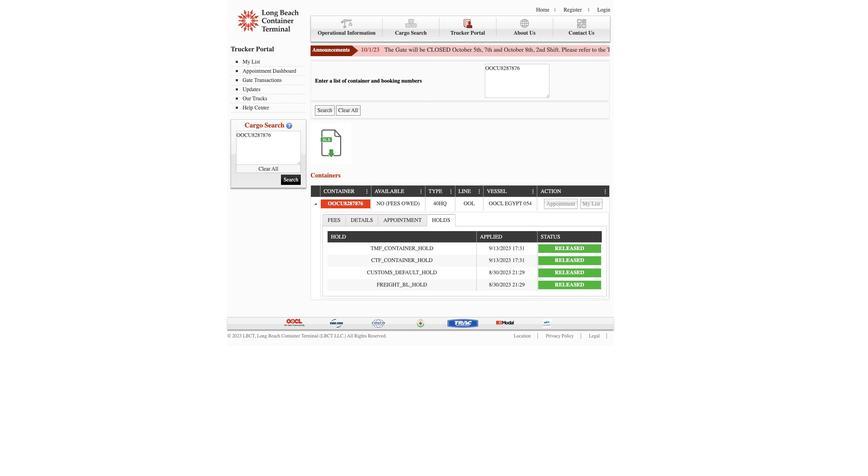 Task type: describe. For each thing, give the bounding box(es) containing it.
oocl egypt 054
[[489, 201, 532, 207]]

released cell for customs_default_hold
[[537, 267, 602, 279]]

menu bar containing operational information
[[311, 16, 611, 42]]

edit column settings image for line
[[477, 189, 482, 194]]

holds tab
[[427, 214, 456, 226]]

container
[[348, 78, 370, 84]]

numbers
[[402, 78, 422, 84]]

llc.)
[[335, 333, 346, 339]]

help center link
[[236, 105, 306, 111]]

location link
[[514, 333, 531, 339]]

trucker portal link
[[440, 18, 497, 37]]

available link
[[375, 186, 408, 197]]

7th
[[485, 46, 492, 53]]

released cell for ctf_container_hold
[[537, 255, 602, 267]]

1 for from the left
[[678, 46, 685, 53]]

row containing tmf_container_hold
[[328, 243, 602, 255]]

oocu8287876
[[328, 201, 363, 207]]

legal link
[[589, 333, 600, 339]]

page
[[665, 46, 676, 53]]

line link
[[459, 186, 474, 197]]

Enter container numbers and/ or booking numbers. Press ESC to reset input box text field
[[485, 64, 550, 98]]

of
[[342, 78, 347, 84]]

terminal
[[301, 333, 319, 339]]

trucks
[[253, 96, 267, 102]]

2nd
[[536, 46, 546, 53]]

9/13/2023 17:31 for tmf_container_hold
[[489, 245, 525, 252]]

clear all
[[259, 166, 279, 172]]

status
[[541, 234, 561, 240]]

0 horizontal spatial trucker portal
[[231, 45, 274, 53]]

web
[[653, 46, 663, 53]]

refer
[[579, 46, 591, 53]]

appointment tab
[[378, 214, 427, 226]]

oocu8287876 cell
[[320, 197, 371, 211]]

enter a list of container and booking numbers
[[315, 78, 422, 84]]

© 2023 lbct, long beach container terminal (lbct llc.) all rights reserved.
[[227, 333, 387, 339]]

grid containing hold
[[328, 231, 602, 291]]

0 horizontal spatial and
[[371, 78, 380, 84]]

row containing customs_default_hold
[[328, 267, 602, 279]]

type column header
[[425, 186, 455, 197]]

status link
[[541, 231, 564, 242]]

home
[[536, 7, 550, 13]]

Enter container numbers and/ or booking numbers.  text field
[[236, 131, 301, 165]]

tree grid containing container
[[311, 186, 610, 300]]

9/13/2023 17:31 cell for ctf_container_hold
[[477, 255, 537, 267]]

action
[[541, 189, 561, 195]]

container column header
[[320, 186, 371, 197]]

us for about us
[[530, 30, 536, 36]]

1 | from the left
[[555, 7, 556, 13]]

available column header
[[371, 186, 425, 197]]

2 october from the left
[[504, 46, 524, 53]]

clear all button
[[236, 165, 301, 173]]

gate
[[705, 46, 715, 53]]

updates
[[243, 86, 261, 92]]

clear
[[259, 166, 271, 172]]

vessel
[[487, 189, 507, 195]]

rights
[[355, 333, 367, 339]]

privacy
[[546, 333, 561, 339]]

please
[[562, 46, 578, 53]]

applied
[[480, 234, 503, 240]]

type
[[429, 189, 442, 195]]

row containing container
[[311, 186, 610, 197]]

no (fees owed)
[[377, 201, 420, 207]]

hold link
[[331, 231, 350, 242]]

about
[[514, 30, 528, 36]]

applied link
[[480, 231, 506, 242]]

10/1/23
[[361, 46, 380, 53]]

edit column settings image for vessel
[[531, 189, 536, 194]]

privacy policy link
[[546, 333, 574, 339]]

about us
[[514, 30, 536, 36]]

truck
[[608, 46, 622, 53]]

enter
[[315, 78, 328, 84]]

help
[[243, 105, 253, 111]]

2 horizontal spatial gate
[[623, 46, 635, 53]]

portal inside trucker portal link
[[471, 30, 485, 36]]

ool cell
[[455, 197, 484, 211]]

login
[[598, 7, 611, 13]]

container
[[282, 333, 300, 339]]

row containing ctf_container_hold
[[328, 255, 602, 267]]

oocl egypt 054 cell
[[484, 197, 537, 211]]

oocl
[[489, 201, 504, 207]]

a
[[330, 78, 332, 84]]

dashboard
[[273, 68, 296, 74]]

about us link
[[497, 18, 553, 37]]

customs_default_hold
[[367, 270, 437, 276]]

2 the from the left
[[743, 46, 750, 53]]

vessel column header
[[484, 186, 537, 197]]

container link
[[324, 186, 358, 197]]

our
[[243, 96, 251, 102]]

054
[[524, 201, 532, 207]]

available
[[375, 189, 404, 195]]

privacy policy
[[546, 333, 574, 339]]

shift.
[[547, 46, 561, 53]]

8/30/2023 21:29 for customs_default_hold
[[489, 270, 525, 276]]

row group inside tab list
[[328, 243, 602, 291]]

cargo search inside 'link'
[[395, 30, 427, 36]]

center
[[255, 105, 269, 111]]

row containing oocu8287876
[[311, 197, 610, 211]]

2 for from the left
[[734, 46, 741, 53]]

freight_bl_hold cell
[[328, 279, 477, 291]]

40hq cell
[[425, 197, 455, 211]]

9/13/2023 for ctf_container_hold
[[489, 258, 511, 264]]

row containing hold
[[328, 231, 602, 243]]

(fees
[[386, 201, 400, 207]]

0 horizontal spatial search
[[265, 121, 285, 129]]

login link
[[598, 7, 611, 13]]

operational
[[318, 30, 346, 36]]

will
[[409, 46, 418, 53]]

further
[[687, 46, 703, 53]]

hours
[[637, 46, 652, 53]]

tmf_container_hold cell
[[328, 243, 477, 255]]

tmf_container_hold
[[371, 245, 434, 252]]

action column header
[[537, 186, 610, 197]]



Task type: locate. For each thing, give the bounding box(es) containing it.
1 8/30/2023 21:29 cell from the top
[[477, 267, 537, 279]]

long
[[257, 333, 267, 339]]

8/30/2023
[[489, 270, 511, 276], [489, 282, 511, 288]]

1 8/30/2023 from the top
[[489, 270, 511, 276]]

for
[[678, 46, 685, 53], [734, 46, 741, 53]]

hold
[[331, 234, 346, 240]]

register link
[[564, 7, 582, 13]]

cargo search up 'will'
[[395, 30, 427, 36]]

1 vertical spatial trucker portal
[[231, 45, 274, 53]]

0 vertical spatial 9/13/2023
[[489, 245, 511, 252]]

0 horizontal spatial all
[[272, 166, 279, 172]]

2 9/13/2023 from the top
[[489, 258, 511, 264]]

17:31
[[513, 245, 525, 252], [513, 258, 525, 264]]

2 edit column settings image from the left
[[477, 189, 482, 194]]

edit column settings image for available
[[419, 189, 424, 194]]

closed
[[427, 46, 451, 53]]

edit column settings image inside the available column header
[[419, 189, 424, 194]]

portal up 5th,
[[471, 30, 485, 36]]

search inside 'link'
[[411, 30, 427, 36]]

1 horizontal spatial all
[[347, 333, 353, 339]]

released for ctf_container_hold
[[555, 258, 585, 264]]

1 17:31 from the top
[[513, 245, 525, 252]]

updates link
[[236, 86, 306, 92]]

1 horizontal spatial gate
[[396, 46, 407, 53]]

1 horizontal spatial cargo
[[395, 30, 410, 36]]

the
[[385, 46, 394, 53]]

1 edit column settings image from the left
[[365, 189, 370, 194]]

our trucks link
[[236, 96, 306, 102]]

beach
[[268, 333, 280, 339]]

1 vertical spatial 9/13/2023 17:31
[[489, 258, 525, 264]]

0 vertical spatial cargo search
[[395, 30, 427, 36]]

cargo down help
[[245, 121, 263, 129]]

legal
[[589, 333, 600, 339]]

1 8/30/2023 21:29 from the top
[[489, 270, 525, 276]]

container
[[324, 189, 355, 195]]

cargo inside 'link'
[[395, 30, 410, 36]]

1 vertical spatial 9/13/2023
[[489, 258, 511, 264]]

0 horizontal spatial gate
[[243, 77, 253, 83]]

8/30/2023 for customs_default_hold
[[489, 270, 511, 276]]

21:29 for customs_default_hold
[[513, 270, 525, 276]]

cargo
[[395, 30, 410, 36], [245, 121, 263, 129]]

menu bar
[[311, 16, 611, 42], [231, 58, 309, 113]]

and
[[494, 46, 503, 53], [371, 78, 380, 84]]

edit column settings image inside vessel column header
[[531, 189, 536, 194]]

be
[[420, 46, 426, 53]]

9/13/2023 for tmf_container_hold
[[489, 245, 511, 252]]

grid
[[328, 231, 602, 291]]

edit column settings image for type
[[449, 189, 454, 194]]

edit column settings image
[[365, 189, 370, 194], [477, 189, 482, 194], [603, 189, 609, 194]]

policy
[[562, 333, 574, 339]]

type link
[[429, 186, 446, 197]]

egypt
[[505, 201, 523, 207]]

operational information link
[[311, 18, 383, 37]]

0 horizontal spatial us
[[530, 30, 536, 36]]

0 vertical spatial trucker portal
[[451, 30, 485, 36]]

0 vertical spatial 9/13/2023 17:31
[[489, 245, 525, 252]]

details
[[716, 46, 732, 53]]

cargo up 'will'
[[395, 30, 410, 36]]

released cell for freight_bl_hold
[[537, 279, 602, 291]]

1 vertical spatial menu bar
[[231, 58, 309, 113]]

the right to
[[599, 46, 606, 53]]

my
[[243, 59, 250, 65]]

0 horizontal spatial |
[[555, 7, 556, 13]]

9/13/2023 17:31 cell for tmf_container_hold
[[477, 243, 537, 255]]

all
[[272, 166, 279, 172], [347, 333, 353, 339]]

1 vertical spatial trucker
[[231, 45, 254, 53]]

edit column settings image inside container column header
[[365, 189, 370, 194]]

1 horizontal spatial edit column settings image
[[477, 189, 482, 194]]

us right contact
[[589, 30, 595, 36]]

1 horizontal spatial cargo search
[[395, 30, 427, 36]]

2 21:29 from the top
[[513, 282, 525, 288]]

gate right the
[[396, 46, 407, 53]]

8/30/2023 for freight_bl_hold
[[489, 282, 511, 288]]

1 edit column settings image from the left
[[419, 189, 424, 194]]

0 horizontal spatial the
[[599, 46, 606, 53]]

1 vertical spatial 8/30/2023 21:29
[[489, 282, 525, 288]]

my list link
[[236, 59, 306, 65]]

row
[[311, 186, 610, 197], [311, 197, 610, 211], [328, 231, 602, 243], [328, 243, 602, 255], [328, 255, 602, 267], [328, 267, 602, 279], [328, 279, 602, 291]]

trucker up my
[[231, 45, 254, 53]]

location
[[514, 333, 531, 339]]

row containing freight_bl_hold
[[328, 279, 602, 291]]

2 9/13/2023 17:31 from the top
[[489, 258, 525, 264]]

to
[[592, 46, 597, 53]]

8th,
[[526, 46, 535, 53]]

edit column settings image left 'line'
[[449, 189, 454, 194]]

4 released cell from the top
[[537, 279, 602, 291]]

edit column settings image up 054
[[531, 189, 536, 194]]

october left 5th,
[[452, 46, 472, 53]]

edit column settings image inside the type column header
[[449, 189, 454, 194]]

edit column settings image left the type
[[419, 189, 424, 194]]

1 horizontal spatial search
[[411, 30, 427, 36]]

1 horizontal spatial trucker
[[451, 30, 470, 36]]

trucker portal up list
[[231, 45, 274, 53]]

gate
[[396, 46, 407, 53], [623, 46, 635, 53], [243, 77, 253, 83]]

tab list inside tree grid
[[321, 212, 609, 298]]

1 vertical spatial cargo
[[245, 121, 263, 129]]

details
[[351, 217, 373, 223]]

edit column settings image
[[419, 189, 424, 194], [449, 189, 454, 194], [531, 189, 536, 194]]

operational information
[[318, 30, 376, 36]]

3 released cell from the top
[[537, 267, 602, 279]]

all right llc.)
[[347, 333, 353, 339]]

list
[[252, 59, 260, 65]]

0 horizontal spatial trucker
[[231, 45, 254, 53]]

1 9/13/2023 17:31 from the top
[[489, 245, 525, 252]]

us for contact us
[[589, 30, 595, 36]]

gate right truck at right top
[[623, 46, 635, 53]]

appointment
[[243, 68, 271, 74]]

cargo search link
[[383, 18, 440, 37]]

| left login link
[[589, 7, 590, 13]]

0 horizontal spatial menu bar
[[231, 58, 309, 113]]

1 horizontal spatial us
[[589, 30, 595, 36]]

1 vertical spatial 8/30/2023
[[489, 282, 511, 288]]

8/30/2023 21:29
[[489, 270, 525, 276], [489, 282, 525, 288]]

2 8/30/2023 21:29 from the top
[[489, 282, 525, 288]]

0 vertical spatial portal
[[471, 30, 485, 36]]

menu bar containing my list
[[231, 58, 309, 113]]

edit column settings image for container
[[365, 189, 370, 194]]

released for customs_default_hold
[[555, 270, 585, 276]]

1 horizontal spatial edit column settings image
[[449, 189, 454, 194]]

0 horizontal spatial for
[[678, 46, 685, 53]]

trucker portal up 5th,
[[451, 30, 485, 36]]

1 released cell from the top
[[537, 243, 602, 255]]

0 horizontal spatial edit column settings image
[[365, 189, 370, 194]]

cell
[[537, 197, 610, 211]]

list
[[334, 78, 341, 84]]

customs_default_hold cell
[[328, 267, 477, 279]]

home link
[[536, 7, 550, 13]]

0 horizontal spatial cargo
[[245, 121, 263, 129]]

2 | from the left
[[589, 7, 590, 13]]

1 vertical spatial 21:29
[[513, 282, 525, 288]]

transactions
[[254, 77, 282, 83]]

21:29 for freight_bl_hold
[[513, 282, 525, 288]]

action link
[[541, 186, 565, 197]]

and right 7th
[[494, 46, 503, 53]]

released for freight_bl_hold
[[555, 282, 585, 288]]

the left week.
[[743, 46, 750, 53]]

row group containing oocu8287876
[[311, 197, 610, 300]]

8/30/2023 21:29 cell for customs_default_hold
[[477, 267, 537, 279]]

2 released from the top
[[555, 258, 585, 264]]

information
[[347, 30, 376, 36]]

1 horizontal spatial the
[[743, 46, 750, 53]]

8/30/2023 21:29 cell for freight_bl_hold
[[477, 279, 537, 291]]

details tab
[[346, 214, 379, 226]]

containers
[[311, 172, 341, 179]]

trucker up closed
[[451, 30, 470, 36]]

17:31 for ctf_container_hold
[[513, 258, 525, 264]]

0 vertical spatial 17:31
[[513, 245, 525, 252]]

©
[[227, 333, 231, 339]]

1 the from the left
[[599, 46, 606, 53]]

None submit
[[315, 105, 335, 116], [281, 175, 301, 185], [315, 105, 335, 116], [281, 175, 301, 185]]

9/13/2023 17:31
[[489, 245, 525, 252], [489, 258, 525, 264]]

trucker portal
[[451, 30, 485, 36], [231, 45, 274, 53]]

1 vertical spatial portal
[[256, 45, 274, 53]]

portal up my list link
[[256, 45, 274, 53]]

1 9/13/2023 from the top
[[489, 245, 511, 252]]

released
[[555, 245, 585, 252], [555, 258, 585, 264], [555, 270, 585, 276], [555, 282, 585, 288]]

2 us from the left
[[589, 30, 595, 36]]

tab list containing fees
[[321, 212, 609, 298]]

for right details at the right top of page
[[734, 46, 741, 53]]

us inside 'link'
[[530, 30, 536, 36]]

17:31 for tmf_container_hold
[[513, 245, 525, 252]]

booking
[[382, 78, 400, 84]]

2 8/30/2023 from the top
[[489, 282, 511, 288]]

the
[[599, 46, 606, 53], [743, 46, 750, 53]]

1 9/13/2023 17:31 cell from the top
[[477, 243, 537, 255]]

row group containing tmf_container_hold
[[328, 243, 602, 291]]

row group
[[311, 197, 610, 300], [328, 243, 602, 291]]

2 horizontal spatial edit column settings image
[[531, 189, 536, 194]]

2 released cell from the top
[[537, 255, 602, 267]]

2 17:31 from the top
[[513, 258, 525, 264]]

1 21:29 from the top
[[513, 270, 525, 276]]

trucker portal inside trucker portal link
[[451, 30, 485, 36]]

4 released from the top
[[555, 282, 585, 288]]

0 horizontal spatial portal
[[256, 45, 274, 53]]

2 edit column settings image from the left
[[449, 189, 454, 194]]

and left booking
[[371, 78, 380, 84]]

1 vertical spatial cargo search
[[245, 121, 285, 129]]

line column header
[[455, 186, 484, 197]]

october
[[452, 46, 472, 53], [504, 46, 524, 53]]

1 horizontal spatial portal
[[471, 30, 485, 36]]

holds
[[432, 217, 450, 223]]

(lbct
[[320, 333, 333, 339]]

1 released from the top
[[555, 245, 585, 252]]

0 vertical spatial cargo
[[395, 30, 410, 36]]

released cell for tmf_container_hold
[[537, 243, 602, 255]]

search up be
[[411, 30, 427, 36]]

9/13/2023 17:31 cell
[[477, 243, 537, 255], [477, 255, 537, 267]]

2 9/13/2023 17:31 cell from the top
[[477, 255, 537, 267]]

9/13/2023 17:31 for ctf_container_hold
[[489, 258, 525, 264]]

10/1/23 the gate will be closed october 5th, 7th and october 8th, 2nd shift. please refer to the truck gate hours web page for further gate details for the week.
[[361, 46, 766, 53]]

released for tmf_container_hold
[[555, 245, 585, 252]]

0 vertical spatial menu bar
[[311, 16, 611, 42]]

us right about
[[530, 30, 536, 36]]

announcements
[[312, 47, 350, 53]]

1 horizontal spatial and
[[494, 46, 503, 53]]

9/13/2023
[[489, 245, 511, 252], [489, 258, 511, 264]]

0 vertical spatial trucker
[[451, 30, 470, 36]]

1 horizontal spatial for
[[734, 46, 741, 53]]

search down the help center link at the top of page
[[265, 121, 285, 129]]

freight_bl_hold
[[377, 282, 427, 288]]

1 horizontal spatial october
[[504, 46, 524, 53]]

1 horizontal spatial menu bar
[[311, 16, 611, 42]]

1 vertical spatial search
[[265, 121, 285, 129]]

contact us link
[[553, 18, 610, 37]]

5th,
[[474, 46, 483, 53]]

1 horizontal spatial trucker portal
[[451, 30, 485, 36]]

gate up updates
[[243, 77, 253, 83]]

0 vertical spatial 8/30/2023 21:29
[[489, 270, 525, 276]]

week.
[[752, 46, 766, 53]]

gate transactions link
[[236, 77, 306, 83]]

cargo search down center
[[245, 121, 285, 129]]

3 edit column settings image from the left
[[603, 189, 609, 194]]

0 vertical spatial all
[[272, 166, 279, 172]]

0 vertical spatial and
[[494, 46, 503, 53]]

edit column settings image for action
[[603, 189, 609, 194]]

edit column settings image inside line column header
[[477, 189, 482, 194]]

0 vertical spatial 8/30/2023
[[489, 270, 511, 276]]

| right home
[[555, 7, 556, 13]]

for right page
[[678, 46, 685, 53]]

ctf_container_hold
[[371, 258, 433, 264]]

8/30/2023 21:29 for freight_bl_hold
[[489, 282, 525, 288]]

1 vertical spatial and
[[371, 78, 380, 84]]

3 edit column settings image from the left
[[531, 189, 536, 194]]

no (fees owed) cell
[[371, 197, 425, 211]]

cargo search
[[395, 30, 427, 36], [245, 121, 285, 129]]

1 us from the left
[[530, 30, 536, 36]]

0 horizontal spatial october
[[452, 46, 472, 53]]

edit column settings image inside action column header
[[603, 189, 609, 194]]

0 horizontal spatial cargo search
[[245, 121, 285, 129]]

1 vertical spatial 17:31
[[513, 258, 525, 264]]

2 8/30/2023 21:29 cell from the top
[[477, 279, 537, 291]]

1 vertical spatial all
[[347, 333, 353, 339]]

all right clear
[[272, 166, 279, 172]]

released cell
[[537, 243, 602, 255], [537, 255, 602, 267], [537, 267, 602, 279], [537, 279, 602, 291]]

vessel link
[[487, 186, 510, 197]]

2023
[[232, 333, 242, 339]]

register
[[564, 7, 582, 13]]

us
[[530, 30, 536, 36], [589, 30, 595, 36]]

0 horizontal spatial edit column settings image
[[419, 189, 424, 194]]

None button
[[336, 105, 361, 116], [544, 199, 578, 209], [581, 199, 603, 209], [336, 105, 361, 116], [544, 199, 578, 209], [581, 199, 603, 209]]

all inside 'button'
[[272, 166, 279, 172]]

2 horizontal spatial edit column settings image
[[603, 189, 609, 194]]

1 october from the left
[[452, 46, 472, 53]]

tab list
[[321, 212, 609, 298]]

3 released from the top
[[555, 270, 585, 276]]

october left 8th, at the top of page
[[504, 46, 524, 53]]

ctf_container_hold cell
[[328, 255, 477, 267]]

0 vertical spatial 21:29
[[513, 270, 525, 276]]

8/30/2023 21:29 cell
[[477, 267, 537, 279], [477, 279, 537, 291]]

1 horizontal spatial |
[[589, 7, 590, 13]]

|
[[555, 7, 556, 13], [589, 7, 590, 13]]

0 vertical spatial search
[[411, 30, 427, 36]]

fees tab
[[323, 214, 346, 226]]

tree grid
[[311, 186, 610, 300]]

gate inside my list appointment dashboard gate transactions updates our trucks help center
[[243, 77, 253, 83]]



Task type: vqa. For each thing, say whether or not it's contained in the screenshot.


